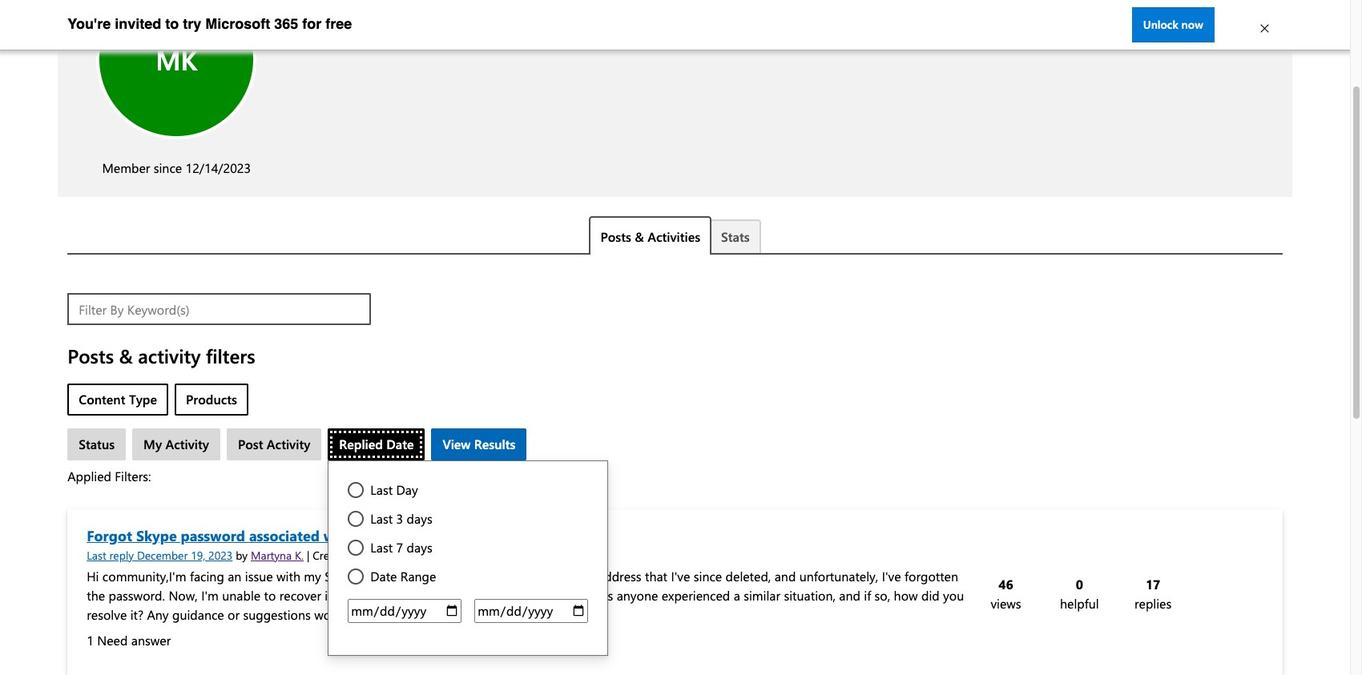 Task type: vqa. For each thing, say whether or not it's contained in the screenshot.
topmost SKYPE
yes



Task type: locate. For each thing, give the bounding box(es) containing it.
1 horizontal spatial the
[[351, 588, 370, 604]]

the right as
[[351, 588, 370, 604]]

and up similar at bottom
[[775, 568, 796, 585]]

1 vertical spatial and
[[839, 588, 861, 604]]

0 vertical spatial date
[[387, 436, 414, 453]]

associated down the date range
[[373, 588, 432, 604]]

an up unable
[[228, 568, 242, 585]]

7
[[396, 539, 403, 556]]

1 2023 from the left
[[208, 548, 233, 563]]

with up created
[[324, 527, 354, 546]]

to left try
[[165, 15, 179, 32]]

password
[[181, 527, 245, 546]]

since up experienced
[[694, 568, 722, 585]]

0 horizontal spatial since
[[154, 160, 182, 176]]

2 vertical spatial email
[[436, 588, 466, 604]]

longer
[[500, 588, 537, 604]]

activity for my activity
[[165, 436, 209, 453]]

last reply december 19, 2023 link
[[87, 547, 233, 564]]

martyna
[[251, 548, 292, 563]]

profile tab tab list
[[68, 216, 1283, 255]]

post
[[238, 436, 263, 453]]

activity for post activity
[[267, 436, 310, 453]]

products
[[186, 391, 237, 408]]

activity right post
[[267, 436, 310, 453]]

as
[[336, 588, 348, 604]]

posts up content
[[68, 343, 114, 369]]

None date field
[[348, 599, 462, 623], [475, 599, 589, 623], [348, 599, 462, 623], [475, 599, 589, 623]]

last for last 7 days
[[371, 539, 393, 556]]

2023
[[208, 548, 233, 563], [426, 548, 450, 563]]

posts & activity filters
[[68, 343, 255, 369]]

date range
[[371, 568, 436, 585]]

i've up so,
[[882, 568, 901, 585]]

date left i
[[371, 568, 397, 585]]

it?
[[130, 607, 144, 624]]

you!
[[519, 607, 544, 624]]

last up hi at bottom
[[87, 548, 106, 563]]

0 horizontal spatial december
[[137, 548, 188, 563]]

0 vertical spatial email
[[412, 527, 449, 546]]

an right using at the bottom of page
[[547, 568, 561, 585]]

the down hi at bottom
[[87, 588, 105, 604]]

1 horizontal spatial posts
[[601, 228, 632, 245]]

& left activity at bottom left
[[119, 343, 133, 369]]

posts left activities
[[601, 228, 632, 245]]

if
[[864, 588, 871, 604]]

0 horizontal spatial associated
[[249, 527, 320, 546]]

1 vertical spatial it
[[325, 588, 332, 604]]

0 horizontal spatial 2023
[[208, 548, 233, 563]]

email up available.has
[[564, 568, 595, 585]]

2 activity from the left
[[267, 436, 310, 453]]

it left up
[[483, 568, 491, 585]]

unlock
[[1144, 17, 1179, 32]]

1 vertical spatial with
[[277, 568, 301, 585]]

1 horizontal spatial &
[[635, 228, 644, 245]]

& inside profile tab tab list
[[635, 228, 644, 245]]

now,
[[169, 588, 198, 604]]

posts for posts & activities
[[601, 228, 632, 245]]

december down deleted
[[354, 548, 405, 563]]

you
[[943, 588, 964, 604]]

0 horizontal spatial skype
[[136, 527, 177, 546]]

2023 up "initially"
[[426, 548, 450, 563]]

email
[[412, 527, 449, 546], [564, 568, 595, 585], [436, 588, 466, 604]]

unlock now
[[1144, 17, 1204, 32]]

1 vertical spatial date
[[371, 568, 397, 585]]

associated
[[249, 527, 320, 546], [373, 588, 432, 604]]

1 horizontal spatial and
[[839, 588, 861, 604]]

0 vertical spatial to
[[165, 15, 179, 32]]

1 vertical spatial since
[[694, 568, 722, 585]]

0 horizontal spatial the
[[87, 588, 105, 604]]

1 horizontal spatial december
[[354, 548, 405, 563]]

0 horizontal spatial i've
[[671, 568, 690, 585]]

answer
[[131, 632, 171, 649]]

1 an from the left
[[228, 568, 242, 585]]

2 an from the left
[[547, 568, 561, 585]]

or
[[228, 607, 240, 624]]

i
[[413, 568, 416, 585]]

forgot skype password associated with deleted email last reply december 19, 2023 by martyna k. | created december 14, 2023 hi community,i'm facing an issue with my skype account. i initially set it up using an email address that i've since deleted, and unfortunately, i've forgotten the password. now, i'm unable to recover it as the associated email is no longer available.has anyone experienced a similar situation, and if so, how did you resolve it? any guidance or suggestions would be highly appreciated. thank you!
[[87, 527, 964, 624]]

status
[[79, 436, 115, 453]]

1 horizontal spatial to
[[264, 588, 276, 604]]

status button
[[68, 429, 126, 461]]

and left the if
[[839, 588, 861, 604]]

activity
[[165, 436, 209, 453], [267, 436, 310, 453]]

replied date button
[[328, 429, 425, 461]]

1 vertical spatial to
[[264, 588, 276, 604]]

0 horizontal spatial posts
[[68, 343, 114, 369]]

posts
[[601, 228, 632, 245], [68, 343, 114, 369]]

free
[[326, 15, 352, 32]]

email up 14,
[[412, 527, 449, 546]]

0 vertical spatial since
[[154, 160, 182, 176]]

2 2023 from the left
[[426, 548, 450, 563]]

0 vertical spatial associated
[[249, 527, 320, 546]]

0 horizontal spatial and
[[775, 568, 796, 585]]

content type button
[[68, 384, 168, 416]]

last left day
[[371, 482, 393, 498]]

december up community,i'm
[[137, 548, 188, 563]]

days right the 7
[[407, 539, 433, 556]]

days right '3' at the left of the page
[[407, 510, 433, 527]]

skype
[[136, 527, 177, 546], [325, 568, 358, 585]]

activities
[[648, 228, 701, 245]]

0 horizontal spatial with
[[277, 568, 301, 585]]

i've right that
[[671, 568, 690, 585]]

1 horizontal spatial associated
[[373, 588, 432, 604]]

2 days from the top
[[407, 539, 433, 556]]

0 horizontal spatial an
[[228, 568, 242, 585]]

&
[[635, 228, 644, 245], [119, 343, 133, 369]]

activity right my
[[165, 436, 209, 453]]

to up "suggestions"
[[264, 588, 276, 604]]

& for activities
[[635, 228, 644, 245]]

1 horizontal spatial i've
[[882, 568, 901, 585]]

applied filters:
[[68, 468, 151, 485]]

1 horizontal spatial an
[[547, 568, 561, 585]]

date inside dropdown button
[[387, 436, 414, 453]]

skype up last reply december 19, 2023 link
[[136, 527, 177, 546]]

mk
[[156, 40, 197, 77]]

that
[[645, 568, 668, 585]]

1 activity from the left
[[165, 436, 209, 453]]

0 horizontal spatial &
[[119, 343, 133, 369]]

days
[[407, 510, 433, 527], [407, 539, 433, 556]]

1 horizontal spatial with
[[324, 527, 354, 546]]

0 vertical spatial posts
[[601, 228, 632, 245]]

suggestions
[[243, 607, 311, 624]]

my
[[144, 436, 162, 453]]

1 the from the left
[[87, 588, 105, 604]]

17 replies
[[1135, 576, 1172, 612]]

unfortunately,
[[800, 568, 879, 585]]

set
[[463, 568, 480, 585]]

with up recover
[[277, 568, 301, 585]]

using
[[513, 568, 543, 585]]

situation,
[[784, 588, 836, 604]]

skype up as
[[325, 568, 358, 585]]

address
[[598, 568, 642, 585]]

last for last day
[[371, 482, 393, 498]]

1 horizontal spatial skype
[[325, 568, 358, 585]]

similar
[[744, 588, 781, 604]]

up
[[494, 568, 509, 585]]

last left '3' at the left of the page
[[371, 510, 393, 527]]

0 horizontal spatial activity
[[165, 436, 209, 453]]

associated up martyna k. link
[[249, 527, 320, 546]]

k.
[[295, 548, 304, 563]]

1 vertical spatial &
[[119, 343, 133, 369]]

deleted,
[[726, 568, 771, 585]]

my
[[304, 568, 321, 585]]

member since 12/14/2023
[[102, 160, 251, 176]]

1 vertical spatial posts
[[68, 343, 114, 369]]

1 days from the top
[[407, 510, 433, 527]]

1 horizontal spatial since
[[694, 568, 722, 585]]

view results button
[[432, 429, 527, 461]]

posts inside profile tab tab list
[[601, 228, 632, 245]]

2023 down "password"
[[208, 548, 233, 563]]

available.has
[[540, 588, 613, 604]]

since right member
[[154, 160, 182, 176]]

days for last 7 days
[[407, 539, 433, 556]]

forgot skype password associated with deleted email link
[[87, 527, 449, 546]]

0 horizontal spatial to
[[165, 15, 179, 32]]

1 horizontal spatial 2023
[[426, 548, 450, 563]]

content type
[[79, 391, 157, 408]]

date right replied
[[387, 436, 414, 453]]

0 vertical spatial days
[[407, 510, 433, 527]]

1 horizontal spatial activity
[[267, 436, 310, 453]]

17
[[1146, 576, 1161, 593]]

last left the 7
[[371, 539, 393, 556]]

email up appreciated.
[[436, 588, 466, 604]]

1 vertical spatial days
[[407, 539, 433, 556]]

need
[[97, 632, 128, 649]]

thank
[[482, 607, 516, 624]]

an
[[228, 568, 242, 585], [547, 568, 561, 585]]

0 vertical spatial and
[[775, 568, 796, 585]]

46 views
[[991, 576, 1022, 612]]

1 horizontal spatial it
[[483, 568, 491, 585]]

& left activities
[[635, 228, 644, 245]]

0 vertical spatial &
[[635, 228, 644, 245]]

1 vertical spatial skype
[[325, 568, 358, 585]]

initially
[[420, 568, 460, 585]]

0 horizontal spatial it
[[325, 588, 332, 604]]

type
[[129, 391, 157, 408]]

it left as
[[325, 588, 332, 604]]

by
[[236, 548, 248, 563]]

applied
[[68, 468, 111, 485]]



Task type: describe. For each thing, give the bounding box(es) containing it.
deleted
[[357, 527, 408, 546]]

46
[[999, 576, 1014, 593]]

0 vertical spatial it
[[483, 568, 491, 585]]

posts & activities
[[601, 228, 701, 245]]

1 need answer
[[87, 632, 171, 649]]

1
[[87, 632, 94, 649]]

microsoft
[[205, 15, 270, 32]]

activity
[[138, 343, 201, 369]]

views
[[991, 596, 1022, 612]]

last 7 days
[[371, 539, 433, 556]]

view
[[443, 436, 471, 453]]

resolve
[[87, 607, 127, 624]]

password.
[[109, 588, 165, 604]]

replied
[[339, 436, 383, 453]]

0
[[1076, 576, 1084, 593]]

no
[[482, 588, 497, 604]]

12/14/2023
[[186, 160, 251, 176]]

post activity button
[[227, 429, 322, 461]]

unable
[[222, 588, 261, 604]]

invited
[[115, 15, 161, 32]]

0 vertical spatial with
[[324, 527, 354, 546]]

martyna k. image
[[96, 0, 257, 139]]

last for last 3 days
[[371, 510, 393, 527]]

martyna k. link
[[251, 547, 304, 564]]

be
[[353, 607, 367, 624]]

2 december from the left
[[354, 548, 405, 563]]

forgotten
[[905, 568, 959, 585]]

content
[[79, 391, 125, 408]]

1 vertical spatial email
[[564, 568, 595, 585]]

0 vertical spatial skype
[[136, 527, 177, 546]]

last day
[[371, 482, 418, 498]]

so,
[[875, 588, 891, 604]]

1 i've from the left
[[671, 568, 690, 585]]

post activity
[[238, 436, 310, 453]]

stats
[[721, 228, 750, 245]]

3
[[396, 510, 403, 527]]

account.
[[362, 568, 409, 585]]

|
[[307, 548, 310, 563]]

1 vertical spatial associated
[[373, 588, 432, 604]]

19,
[[191, 548, 205, 563]]

last inside forgot skype password associated with deleted email last reply december 19, 2023 by martyna k. | created december 14, 2023 hi community,i'm facing an issue with my skype account. i initially set it up using an email address that i've since deleted, and unfortunately, i've forgotten the password. now, i'm unable to recover it as the associated email is no longer available.has anyone experienced a similar situation, and if so, how did you resolve it? any guidance or suggestions would be highly appreciated. thank you!
[[87, 548, 106, 563]]

created
[[313, 548, 351, 563]]

results
[[474, 436, 516, 453]]

community,i'm
[[102, 568, 186, 585]]

365
[[274, 15, 298, 32]]

experienced
[[662, 588, 730, 604]]

for
[[302, 15, 322, 32]]

would
[[314, 607, 349, 624]]

filters
[[206, 343, 255, 369]]

range
[[401, 568, 436, 585]]

guidance
[[172, 607, 224, 624]]

last 3 days
[[371, 510, 433, 527]]

filters:
[[115, 468, 151, 485]]

view results
[[443, 436, 516, 453]]

2 the from the left
[[351, 588, 370, 604]]

any
[[147, 607, 169, 624]]

1 december from the left
[[137, 548, 188, 563]]

i'm
[[201, 588, 219, 604]]

my activity
[[144, 436, 209, 453]]

try
[[183, 15, 201, 32]]

hi
[[87, 568, 99, 585]]

2 i've from the left
[[882, 568, 901, 585]]

& for activity
[[119, 343, 133, 369]]

issue
[[245, 568, 273, 585]]

a
[[734, 588, 740, 604]]

day
[[396, 482, 418, 498]]

highly
[[370, 607, 405, 624]]

now
[[1182, 17, 1204, 32]]

forgot
[[87, 527, 132, 546]]

unlock now link
[[1132, 7, 1215, 42]]

posts for posts & activity filters
[[68, 343, 114, 369]]

did
[[922, 588, 940, 604]]

to inside forgot skype password associated with deleted email last reply december 19, 2023 by martyna k. | created december 14, 2023 hi community,i'm facing an issue with my skype account. i initially set it up using an email address that i've since deleted, and unfortunately, i've forgotten the password. now, i'm unable to recover it as the associated email is no longer available.has anyone experienced a similar situation, and if so, how did you resolve it? any guidance or suggestions would be highly appreciated. thank you!
[[264, 588, 276, 604]]

days for last 3 days
[[407, 510, 433, 527]]

products button
[[175, 384, 248, 416]]

reply
[[109, 548, 134, 563]]

you're invited to try microsoft 365 for free
[[68, 15, 352, 32]]

since inside forgot skype password associated with deleted email last reply december 19, 2023 by martyna k. | created december 14, 2023 hi community,i'm facing an issue with my skype account. i initially set it up using an email address that i've since deleted, and unfortunately, i've forgotten the password. now, i'm unable to recover it as the associated email is no longer available.has anyone experienced a similar situation, and if so, how did you resolve it? any guidance or suggestions would be highly appreciated. thank you!
[[694, 568, 722, 585]]

facing
[[190, 568, 224, 585]]

is
[[470, 588, 478, 604]]

Filter By Keyword(s) search field
[[68, 293, 355, 325]]

appreciated.
[[408, 607, 478, 624]]

replied date
[[339, 436, 414, 453]]



